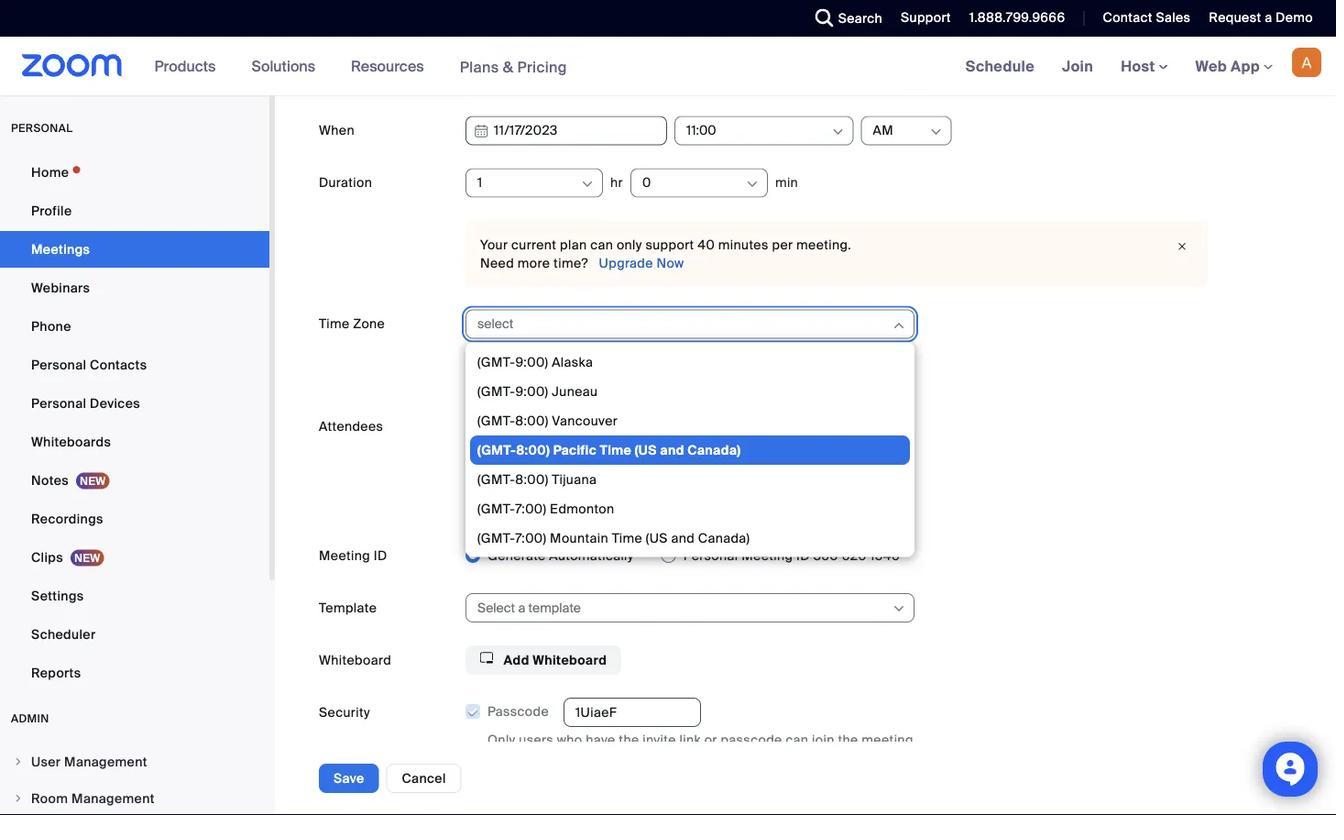 Task type: describe. For each thing, give the bounding box(es) containing it.
meetings navigation
[[952, 37, 1337, 97]]

7:00) for edmonton
[[515, 500, 547, 517]]

clips
[[31, 549, 63, 566]]

reports link
[[0, 655, 270, 691]]

8:00) for vancouver
[[516, 412, 549, 429]]

(gmt- for (gmt-7:00) edmonton
[[478, 500, 515, 517]]

the left invite
[[619, 732, 640, 749]]

hide options image
[[892, 318, 907, 332]]

right image
[[13, 756, 24, 767]]

room management
[[31, 790, 155, 807]]

the right the join
[[838, 732, 859, 749]]

demo
[[1276, 9, 1314, 26]]

resources
[[351, 56, 424, 76]]

current
[[512, 236, 557, 253]]

when
[[319, 122, 355, 139]]

recurring
[[488, 367, 549, 384]]

search button
[[802, 0, 888, 37]]

(us for pacific
[[635, 441, 657, 458]]

settings link
[[0, 578, 270, 614]]

host button
[[1122, 56, 1169, 76]]

meeting id
[[319, 547, 388, 564]]

can inside your current plan can only support 40 minutes per meeting. need more time? upgrade now
[[591, 236, 614, 253]]

attendees
[[319, 418, 384, 435]]

show options image for 0
[[745, 177, 760, 191]]

resources button
[[351, 37, 432, 95]]

web app button
[[1196, 56, 1274, 76]]

save button
[[319, 764, 379, 793]]

a
[[1266, 9, 1273, 26]]

id inside "option group"
[[797, 547, 811, 564]]

search
[[839, 10, 883, 27]]

add
[[504, 651, 530, 668]]

before
[[581, 500, 622, 517]]

personal menu menu
[[0, 154, 270, 693]]

request a demo
[[1210, 9, 1314, 26]]

meeting inside "security" group
[[862, 732, 914, 749]]

40
[[698, 236, 715, 253]]

reports
[[31, 664, 81, 681]]

meeting id option group
[[466, 541, 1293, 570]]

am button
[[873, 117, 928, 144]]

can inside "security" group
[[786, 732, 809, 749]]

and for mountain
[[672, 529, 695, 546]]

contact sales
[[1103, 9, 1191, 26]]

(gmt-8:00) pacific time (us and canada)
[[478, 441, 741, 458]]

contact
[[1103, 9, 1153, 26]]

time for 7:00)
[[612, 529, 643, 546]]

0 horizontal spatial meeting
[[553, 367, 604, 384]]

Topic text field
[[466, 0, 915, 21]]

(gmt-9:00) juneau
[[478, 382, 598, 399]]

(gmt- for (gmt-8:00) pacific time (us and canada)
[[478, 441, 516, 458]]

show options image for select meeting template text box
[[892, 602, 907, 616]]

sales
[[1157, 9, 1191, 26]]

360
[[814, 547, 839, 564]]

home
[[31, 164, 69, 181]]

host
[[1122, 56, 1160, 76]]

products
[[155, 56, 216, 76]]

security group
[[465, 698, 1293, 808]]

only
[[617, 236, 643, 253]]

time for 8:00)
[[600, 441, 632, 458]]

(gmt-7:00) edmonton
[[478, 500, 615, 517]]

1 id from the left
[[374, 547, 388, 564]]

1.888.799.9666
[[970, 9, 1066, 26]]

request
[[1210, 9, 1262, 26]]

select time zone text field
[[478, 310, 891, 338]]

personal devices link
[[0, 385, 270, 422]]

duration
[[319, 174, 373, 191]]

admin menu menu
[[0, 745, 270, 815]]

group
[[506, 500, 545, 517]]

pacific
[[554, 441, 597, 458]]

app
[[1231, 56, 1261, 76]]

juneau
[[552, 382, 598, 399]]

have inside enable continuous meeting chat added attendees will have access to the meeting group chat before and after the meeting.
[[641, 480, 670, 497]]

support
[[646, 236, 695, 253]]

personal contacts link
[[0, 347, 270, 383]]

generate automatically
[[488, 547, 634, 564]]

passcode
[[721, 732, 783, 749]]

8:00) for pacific
[[516, 441, 550, 458]]

attendees
[[551, 480, 614, 497]]

minutes
[[719, 236, 769, 253]]

automatically
[[550, 547, 634, 564]]

recordings link
[[0, 501, 270, 537]]

hr
[[611, 174, 623, 191]]

will
[[618, 480, 637, 497]]

only users who have the invite link or passcode can join the meeting
[[488, 732, 914, 749]]

min
[[776, 174, 799, 191]]

meeting inside meeting id "option group"
[[742, 547, 793, 564]]

When text field
[[466, 116, 668, 145]]

meeting. inside enable continuous meeting chat added attendees will have access to the meeting group chat before and after the meeting.
[[709, 500, 764, 517]]

who
[[557, 732, 583, 749]]

security
[[319, 704, 370, 721]]

clips link
[[0, 539, 270, 576]]

profile picture image
[[1293, 48, 1322, 77]]

cancel button
[[387, 764, 462, 793]]

meeting up template
[[319, 547, 371, 564]]

select start time text field
[[687, 117, 830, 144]]

vancouver
[[552, 412, 618, 429]]

user management
[[31, 753, 147, 770]]

settings
[[31, 587, 84, 604]]

show options image for am
[[929, 124, 944, 139]]

zoom logo image
[[22, 54, 123, 77]]

show options image for "select start time" text box
[[831, 124, 846, 139]]

upgrade
[[599, 255, 654, 272]]

add whiteboard
[[501, 651, 607, 668]]

meetings
[[31, 241, 90, 258]]

product information navigation
[[141, 37, 581, 97]]

time zone
[[319, 315, 385, 332]]

template
[[319, 599, 377, 616]]

phone
[[31, 318, 71, 335]]

save
[[334, 770, 365, 787]]

cancel
[[402, 770, 446, 787]]

notes link
[[0, 462, 270, 499]]

(gmt-8:00) tijuana
[[478, 470, 597, 487]]

personal for personal devices
[[31, 395, 87, 412]]

0 vertical spatial time
[[319, 315, 350, 332]]

1546
[[870, 547, 900, 564]]

webinars link
[[0, 270, 270, 306]]

list box containing (gmt-9:00) alaska
[[470, 259, 911, 815]]



Task type: locate. For each thing, give the bounding box(es) containing it.
show options image
[[929, 124, 944, 139], [580, 177, 595, 191], [745, 177, 760, 191]]

meeting. down to
[[709, 500, 764, 517]]

meeting up 'will' at bottom
[[628, 456, 679, 473]]

show options image
[[831, 124, 846, 139], [892, 602, 907, 616]]

schedule
[[966, 56, 1035, 76]]

0 vertical spatial have
[[641, 480, 670, 497]]

1 vertical spatial and
[[626, 500, 649, 517]]

management for room management
[[72, 790, 155, 807]]

whiteboards link
[[0, 424, 270, 460]]

1 horizontal spatial show options image
[[892, 602, 907, 616]]

upgrade now link
[[596, 255, 685, 272]]

0 vertical spatial canada)
[[688, 441, 741, 458]]

close image
[[1172, 237, 1194, 255]]

(us for mountain
[[646, 529, 668, 546]]

3 (gmt- from the top
[[478, 412, 516, 429]]

profile
[[31, 202, 72, 219]]

can
[[591, 236, 614, 253], [786, 732, 809, 749]]

1 vertical spatial meeting.
[[709, 500, 764, 517]]

whiteboards
[[31, 433, 111, 450]]

canada) down to
[[699, 529, 750, 546]]

personal for personal contacts
[[31, 356, 87, 373]]

1 vertical spatial management
[[72, 790, 155, 807]]

show options image left am
[[831, 124, 846, 139]]

user
[[31, 753, 61, 770]]

(gmt-9:00) alaska
[[478, 353, 593, 370]]

(gmt- for (gmt-8:00) vancouver
[[478, 412, 516, 429]]

alaska
[[552, 353, 593, 370]]

banner
[[0, 37, 1337, 97]]

4 (gmt- from the top
[[478, 441, 516, 458]]

1 horizontal spatial meeting.
[[797, 236, 852, 253]]

scheduler
[[31, 626, 96, 643]]

1 button
[[478, 169, 580, 197]]

the right to
[[738, 480, 758, 497]]

personal down phone
[[31, 356, 87, 373]]

2 9:00) from the top
[[516, 382, 549, 399]]

0 horizontal spatial meeting.
[[709, 500, 764, 517]]

0 vertical spatial personal
[[31, 356, 87, 373]]

meetings link
[[0, 231, 270, 268]]

1 whiteboard from the left
[[319, 651, 392, 668]]

more
[[518, 255, 550, 272]]

7 (gmt- from the top
[[478, 529, 515, 546]]

and down after
[[672, 529, 695, 546]]

7:00)
[[515, 500, 547, 517], [515, 529, 547, 546]]

7:00) up the generate
[[515, 529, 547, 546]]

0 vertical spatial meeting
[[553, 367, 604, 384]]

personal for personal meeting id 360 626 1546
[[684, 547, 739, 564]]

meeting. inside your current plan can only support 40 minutes per meeting. need more time? upgrade now
[[797, 236, 852, 253]]

canada) up to
[[688, 441, 741, 458]]

meeting left 360
[[742, 547, 793, 564]]

1 7:00) from the top
[[515, 500, 547, 517]]

8:00) up (gmt-8:00) tijuana
[[516, 441, 550, 458]]

and for pacific
[[660, 441, 685, 458]]

room
[[31, 790, 68, 807]]

0 vertical spatial meeting.
[[797, 236, 852, 253]]

can left the join
[[786, 732, 809, 749]]

list box
[[470, 259, 911, 815]]

(us down after
[[646, 529, 668, 546]]

plans
[[460, 57, 499, 76]]

2 7:00) from the top
[[515, 529, 547, 546]]

(gmt- for (gmt-9:00) alaska
[[478, 353, 516, 370]]

0 horizontal spatial chat
[[548, 500, 578, 517]]

products button
[[155, 37, 224, 95]]

show options image left hr
[[580, 177, 595, 191]]

and inside enable continuous meeting chat added attendees will have access to the meeting group chat before and after the meeting.
[[626, 500, 649, 517]]

0 vertical spatial and
[[660, 441, 685, 458]]

chat up access
[[683, 456, 712, 473]]

9:00) down (gmt-9:00) alaska at the left
[[516, 382, 549, 399]]

2 whiteboard from the left
[[533, 651, 607, 668]]

0 vertical spatial 7:00)
[[515, 500, 547, 517]]

or
[[705, 732, 718, 749]]

pricing
[[518, 57, 567, 76]]

invite
[[643, 732, 676, 749]]

8:00) up group
[[516, 470, 549, 487]]

(gmt- up added
[[478, 441, 516, 458]]

6 (gmt- from the top
[[478, 500, 515, 517]]

whiteboard inside button
[[533, 651, 607, 668]]

show options image right am popup button
[[929, 124, 944, 139]]

(gmt- up (gmt-9:00) juneau on the top of the page
[[478, 353, 516, 370]]

contact sales link
[[1090, 0, 1196, 37], [1103, 9, 1191, 26]]

2 horizontal spatial show options image
[[929, 124, 944, 139]]

room management menu item
[[0, 781, 270, 815]]

passcode
[[488, 703, 549, 720]]

(gmt- down added
[[478, 500, 515, 517]]

have
[[641, 480, 670, 497], [586, 732, 616, 749]]

0 horizontal spatial whiteboard
[[319, 651, 392, 668]]

time down before
[[612, 529, 643, 546]]

None text field
[[564, 698, 701, 727]]

2 vertical spatial 8:00)
[[516, 470, 549, 487]]

1 vertical spatial canada)
[[699, 529, 750, 546]]

plan
[[560, 236, 587, 253]]

management
[[64, 753, 147, 770], [72, 790, 155, 807]]

solutions button
[[252, 37, 324, 95]]

1 vertical spatial time
[[600, 441, 632, 458]]

(gmt- for (gmt-9:00) juneau
[[478, 382, 516, 399]]

right image
[[13, 793, 24, 804]]

scheduler link
[[0, 616, 270, 653]]

7:00) down added
[[515, 500, 547, 517]]

1 vertical spatial meeting
[[862, 732, 914, 749]]

join
[[1063, 56, 1094, 76]]

meeting
[[553, 367, 604, 384], [862, 732, 914, 749]]

canada) for (gmt-7:00) mountain time (us and canada)
[[699, 529, 750, 546]]

web
[[1196, 56, 1228, 76]]

9:00) for alaska
[[516, 353, 549, 370]]

1 vertical spatial have
[[586, 732, 616, 749]]

whiteboard down template
[[319, 651, 392, 668]]

0 horizontal spatial id
[[374, 547, 388, 564]]

2 (gmt- from the top
[[478, 382, 516, 399]]

8:00)
[[516, 412, 549, 429], [516, 441, 550, 458], [516, 470, 549, 487]]

need
[[480, 255, 515, 272]]

the
[[738, 480, 758, 497], [685, 500, 706, 517], [619, 732, 640, 749], [838, 732, 859, 749]]

can left only
[[591, 236, 614, 253]]

time right pacific
[[600, 441, 632, 458]]

(gmt- for (gmt-7:00) mountain time (us and canada)
[[478, 529, 515, 546]]

0 vertical spatial show options image
[[831, 124, 846, 139]]

the down access
[[685, 500, 706, 517]]

0 vertical spatial 8:00)
[[516, 412, 549, 429]]

have up after
[[641, 480, 670, 497]]

id up template
[[374, 547, 388, 564]]

management for user management
[[64, 753, 147, 770]]

meeting right to
[[762, 480, 813, 497]]

show options image down 1546 at the bottom
[[892, 602, 907, 616]]

join
[[813, 732, 835, 749]]

chat down attendees
[[548, 500, 578, 517]]

(gmt- up group
[[478, 470, 516, 487]]

canada) for (gmt-8:00) pacific time (us and canada)
[[688, 441, 741, 458]]

0 horizontal spatial show options image
[[580, 177, 595, 191]]

personal up whiteboards
[[31, 395, 87, 412]]

request a demo link
[[1196, 0, 1337, 37], [1210, 9, 1314, 26]]

whiteboard right add
[[533, 651, 607, 668]]

5 (gmt- from the top
[[478, 470, 516, 487]]

Add Description text field
[[466, 44, 915, 93]]

1 horizontal spatial can
[[786, 732, 809, 749]]

0 vertical spatial can
[[591, 236, 614, 253]]

0 horizontal spatial have
[[586, 732, 616, 749]]

personal
[[31, 356, 87, 373], [31, 395, 87, 412], [684, 547, 739, 564]]

tijuana
[[552, 470, 597, 487]]

show options image for 1
[[580, 177, 595, 191]]

admin
[[11, 712, 49, 726]]

time left zone
[[319, 315, 350, 332]]

1 vertical spatial 9:00)
[[516, 382, 549, 399]]

1 vertical spatial personal
[[31, 395, 87, 412]]

your
[[480, 236, 508, 253]]

1 vertical spatial can
[[786, 732, 809, 749]]

show options image left min
[[745, 177, 760, 191]]

(us up 'will' at bottom
[[635, 441, 657, 458]]

and up access
[[660, 441, 685, 458]]

0 horizontal spatial show options image
[[831, 124, 846, 139]]

2 id from the left
[[797, 547, 811, 564]]

contacts
[[90, 356, 147, 373]]

1.888.799.9666 button
[[956, 0, 1070, 37], [970, 9, 1066, 26]]

&
[[503, 57, 514, 76]]

your current plan can only support 40 minutes per meeting. need more time? upgrade now
[[480, 236, 852, 272]]

(gmt- for (gmt-8:00) tijuana
[[478, 470, 516, 487]]

personal devices
[[31, 395, 140, 412]]

personal inside meeting id "option group"
[[684, 547, 739, 564]]

meeting right the join
[[862, 732, 914, 749]]

management inside "menu item"
[[72, 790, 155, 807]]

none text field inside "security" group
[[564, 698, 701, 727]]

zone
[[353, 315, 385, 332]]

0 vertical spatial management
[[64, 753, 147, 770]]

1 horizontal spatial chat
[[683, 456, 712, 473]]

id left 360
[[797, 547, 811, 564]]

8:00) down (gmt-9:00) juneau on the top of the page
[[516, 412, 549, 429]]

continuous
[[553, 456, 624, 473]]

generate
[[488, 547, 546, 564]]

time
[[319, 315, 350, 332], [600, 441, 632, 458], [612, 529, 643, 546]]

2 vertical spatial and
[[672, 529, 695, 546]]

1 vertical spatial show options image
[[892, 602, 907, 616]]

personal up select meeting template text box
[[684, 547, 739, 564]]

7:00) for mountain
[[515, 529, 547, 546]]

support link
[[888, 0, 956, 37], [901, 9, 952, 26]]

management inside menu item
[[64, 753, 147, 770]]

(gmt-8:00) vancouver
[[478, 412, 618, 429]]

2 vertical spatial personal
[[684, 547, 739, 564]]

recurring meeting
[[488, 367, 604, 384]]

have inside "security" group
[[586, 732, 616, 749]]

0 button
[[643, 169, 744, 197]]

1 horizontal spatial whiteboard
[[533, 651, 607, 668]]

0 vertical spatial chat
[[683, 456, 712, 473]]

mountain
[[550, 529, 609, 546]]

1 (gmt- from the top
[[478, 353, 516, 370]]

9:00) up (gmt-9:00) juneau on the top of the page
[[516, 353, 549, 370]]

personal contacts
[[31, 356, 147, 373]]

0 vertical spatial (us
[[635, 441, 657, 458]]

only
[[488, 732, 516, 749]]

1 horizontal spatial have
[[641, 480, 670, 497]]

1 9:00) from the top
[[516, 353, 549, 370]]

personal
[[11, 121, 73, 135]]

(gmt- down recurring
[[478, 412, 516, 429]]

9:00) for juneau
[[516, 382, 549, 399]]

user management menu item
[[0, 745, 270, 779]]

time?
[[554, 255, 589, 272]]

plans & pricing link
[[460, 57, 567, 76], [460, 57, 567, 76]]

enable continuous meeting chat added attendees will have access to the meeting group chat before and after the meeting.
[[506, 456, 813, 517]]

and down 'will' at bottom
[[626, 500, 649, 517]]

9:00)
[[516, 353, 549, 370], [516, 382, 549, 399]]

edmonton
[[550, 500, 615, 517]]

(gmt- down (gmt-9:00) alaska at the left
[[478, 382, 516, 399]]

1
[[478, 174, 483, 191]]

0
[[643, 174, 652, 191]]

1 horizontal spatial show options image
[[745, 177, 760, 191]]

1 vertical spatial 7:00)
[[515, 529, 547, 546]]

plans & pricing
[[460, 57, 567, 76]]

added
[[506, 480, 547, 497]]

profile link
[[0, 193, 270, 229]]

8:00) for tijuana
[[516, 470, 549, 487]]

meeting up "vancouver"
[[553, 367, 604, 384]]

users
[[519, 732, 554, 749]]

1 vertical spatial (us
[[646, 529, 668, 546]]

0 horizontal spatial can
[[591, 236, 614, 253]]

management up the room management
[[64, 753, 147, 770]]

2 vertical spatial time
[[612, 529, 643, 546]]

0 vertical spatial 9:00)
[[516, 353, 549, 370]]

have right who
[[586, 732, 616, 749]]

(gmt- up the generate
[[478, 529, 515, 546]]

1 vertical spatial 8:00)
[[516, 441, 550, 458]]

join link
[[1049, 37, 1108, 95]]

support
[[901, 9, 952, 26]]

meeting. right the per
[[797, 236, 852, 253]]

1 vertical spatial chat
[[548, 500, 578, 517]]

banner containing products
[[0, 37, 1337, 97]]

id
[[374, 547, 388, 564], [797, 547, 811, 564]]

1 horizontal spatial id
[[797, 547, 811, 564]]

1 horizontal spatial meeting
[[862, 732, 914, 749]]

select meeting template text field
[[478, 594, 891, 622]]

management down user management menu item
[[72, 790, 155, 807]]



Task type: vqa. For each thing, say whether or not it's contained in the screenshot.
PAGES icon
no



